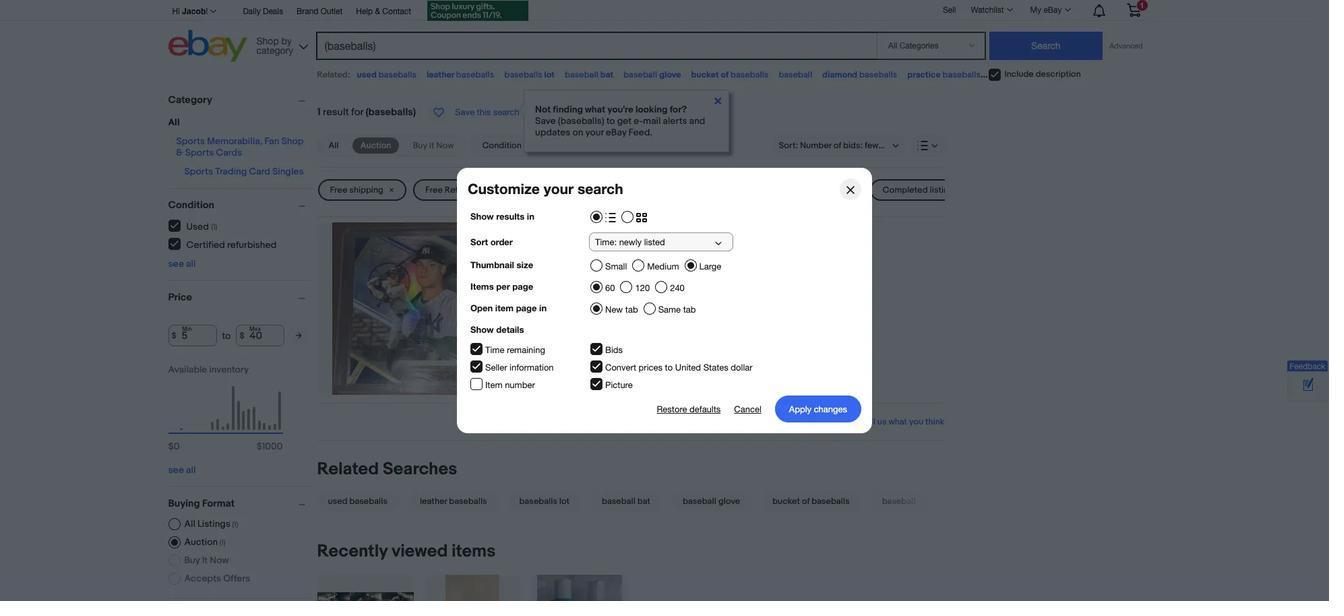 Task type: vqa. For each thing, say whether or not it's contained in the screenshot.
eBay link
no



Task type: locate. For each thing, give the bounding box(es) containing it.
viewed
[[392, 541, 448, 562]]

diamond
[[823, 69, 858, 80]]

leather baseballs inside leather baseballs link
[[420, 496, 487, 507]]

0 vertical spatial see all
[[168, 258, 196, 270]]

tab for same tab
[[683, 305, 696, 315]]

active
[[557, 351, 586, 363]]

show for show results in
[[471, 211, 494, 222]]

brand outlet
[[297, 7, 343, 16]]

this down active on the left of page
[[558, 365, 575, 378]]

show
[[471, 211, 494, 222], [471, 324, 494, 335]]

0 vertical spatial sell
[[943, 5, 956, 15]]

(1) up certified refurbished link
[[211, 222, 217, 231]]

2 see all from the top
[[168, 464, 196, 476]]

0 horizontal spatial this
[[477, 107, 491, 117]]

(1) inside joschen_27 (1) 50% 1 bid free shipping free returns authenticity guarantee view similar active items sell one like this
[[733, 277, 742, 289]]

duo moroccanoil extra volume shampoo and conditioner 2.4 oz fine to medium hair image
[[538, 575, 622, 601]]

updates
[[535, 127, 571, 138]]

in up oct
[[527, 211, 535, 222]]

sort order
[[471, 237, 513, 247]]

0 horizontal spatial items
[[452, 541, 496, 562]]

get
[[617, 115, 632, 127]]

0 horizontal spatial baseball glove
[[624, 69, 681, 80]]

0 vertical spatial all
[[186, 258, 196, 270]]

1 vertical spatial all
[[186, 464, 196, 476]]

available inventory
[[168, 364, 249, 376]]

0 vertical spatial used baseballs
[[357, 69, 417, 80]]

0 horizontal spatial bucket of baseballs
[[691, 69, 769, 80]]

$ up buying format dropdown button
[[257, 441, 262, 452]]

searches
[[383, 459, 457, 480]]

0 vertical spatial items
[[588, 351, 613, 363]]

it up free returns
[[429, 140, 434, 151]]

used up certified on the left top of page
[[186, 221, 209, 232]]

include description
[[1005, 69, 1081, 80]]

per
[[496, 281, 510, 292]]

0 horizontal spatial ebay
[[606, 127, 627, 138]]

search left not on the top
[[493, 107, 520, 117]]

0 vertical spatial search
[[493, 107, 520, 117]]

1 horizontal spatial ebay
[[1044, 5, 1062, 15]]

1 horizontal spatial what
[[889, 417, 907, 428]]

0 vertical spatial this
[[477, 107, 491, 117]]

0 vertical spatial what
[[585, 104, 606, 115]]

buying
[[168, 498, 200, 510]]

see for price
[[168, 464, 184, 476]]

all down result
[[329, 140, 339, 151]]

buy
[[413, 140, 427, 151], [184, 555, 200, 566]]

listings
[[930, 185, 958, 196]]

see up price
[[168, 258, 184, 270]]

1 vertical spatial used
[[186, 221, 209, 232]]

0 vertical spatial baseball glove
[[624, 69, 681, 80]]

blue
[[663, 233, 686, 247]]

what
[[585, 104, 606, 115], [889, 417, 907, 428]]

1 horizontal spatial all
[[184, 518, 195, 530]]

your
[[585, 127, 604, 138], [544, 181, 574, 198]]

2021 topps gold label class 2 blue #43 aaron judge /99 heading
[[501, 233, 801, 247]]

1 result for (baseballs)
[[317, 106, 416, 119]]

1 vertical spatial now
[[210, 555, 229, 566]]

0 vertical spatial auction
[[360, 140, 391, 151]]

used (1)
[[186, 221, 217, 232]]

baseballs lot inside baseballs lot link
[[520, 496, 570, 507]]

1 horizontal spatial buy it now
[[413, 140, 454, 151]]

search for customize your search
[[578, 181, 623, 198]]

buy it now up free returns
[[413, 140, 454, 151]]

1 vertical spatial it
[[202, 555, 208, 566]]

tooltip
[[524, 90, 729, 152]]

see all for condition
[[168, 258, 196, 270]]

sell inside account navigation
[[943, 5, 956, 15]]

class
[[622, 233, 651, 247]]

daily deals link
[[243, 5, 283, 20]]

your right $5.00
[[544, 181, 574, 198]]

1 tab from the left
[[626, 305, 638, 315]]

lot up not on the top
[[544, 69, 555, 80]]

what right us in the bottom right of the page
[[889, 417, 907, 428]]

1 vertical spatial show
[[471, 324, 494, 335]]

show for show details
[[471, 324, 494, 335]]

0 vertical spatial baseballs lot
[[504, 69, 555, 80]]

buy it now link
[[405, 138, 462, 154]]

2021 topps gold label class 2 blue #43 aaron judge /99 link
[[501, 233, 945, 251]]

items down guarantee
[[588, 351, 613, 363]]

sports for sports trading card singles
[[184, 166, 213, 177]]

1 all from the top
[[186, 258, 196, 270]]

1 inside joschen_27 (1) 50% 1 bid free shipping free returns authenticity guarantee view similar active items sell one like this
[[501, 294, 504, 307]]

to right the prices on the bottom
[[665, 363, 673, 373]]

page right item
[[516, 303, 537, 313]]

for
[[351, 106, 363, 119]]

1 vertical spatial ebay
[[606, 127, 627, 138]]

save left 'on'
[[535, 115, 556, 127]]

used baseballs down the 'related'
[[328, 496, 388, 507]]

0 vertical spatial your
[[585, 127, 604, 138]]

0 horizontal spatial buy
[[184, 555, 200, 566]]

1 horizontal spatial items
[[588, 351, 613, 363]]

(baseballs) inside not finding what you're looking for? save (baseballs) to get e-mail alerts and updates on your ebay feed.
[[558, 115, 604, 127]]

0 horizontal spatial used
[[328, 496, 348, 507]]

(1) down the listings
[[219, 539, 226, 547]]

bucket
[[691, 69, 719, 80], [773, 496, 800, 507]]

tab right same
[[683, 305, 696, 315]]

1 vertical spatial bat
[[638, 496, 651, 507]]

1 vertical spatial see
[[168, 464, 184, 476]]

to inside customize your search dialog
[[665, 363, 673, 373]]

0 horizontal spatial in
[[527, 211, 535, 222]]

1 horizontal spatial buy
[[413, 140, 427, 151]]

0 vertical spatial 1
[[317, 106, 321, 119]]

all down "category"
[[168, 117, 180, 128]]

see all down certified on the left top of page
[[168, 258, 196, 270]]

2 see from the top
[[168, 464, 184, 476]]

items up "same day ship moroccanoil volume shampoo and conditioner 8.5 fl oz duo" image in the left bottom of the page
[[452, 541, 496, 562]]

(baseballs) right for
[[366, 106, 416, 119]]

watchlist
[[971, 5, 1004, 15]]

0 vertical spatial it
[[429, 140, 434, 151]]

(1) inside auction (1)
[[219, 539, 226, 547]]

baseballs lot link
[[503, 491, 586, 512]]

all up buying
[[186, 464, 196, 476]]

your right 'on'
[[585, 127, 604, 138]]

0 horizontal spatial sell
[[501, 365, 518, 378]]

related
[[317, 459, 379, 480]]

1 horizontal spatial it
[[429, 140, 434, 151]]

used
[[357, 69, 377, 80], [328, 496, 348, 507]]

in up the returns
[[539, 303, 547, 313]]

now down save this search "button"
[[436, 140, 454, 151]]

1 horizontal spatial &
[[375, 7, 380, 16]]

sell up item number
[[501, 365, 518, 378]]

practice
[[908, 69, 941, 80]]

now
[[436, 140, 454, 151], [210, 555, 229, 566]]

items inside joschen_27 (1) 50% 1 bid free shipping free returns authenticity guarantee view similar active items sell one like this
[[588, 351, 613, 363]]

0 horizontal spatial 1
[[317, 106, 321, 119]]

2 see all button from the top
[[168, 464, 196, 476]]

1 see all button from the top
[[168, 258, 196, 270]]

1 horizontal spatial auction
[[360, 140, 391, 151]]

buy it now down auction (1)
[[184, 555, 229, 566]]

what inside not finding what you're looking for? save (baseballs) to get e-mail alerts and updates on your ebay feed.
[[585, 104, 606, 115]]

used down the 'related'
[[328, 496, 348, 507]]

0 horizontal spatial save
[[455, 107, 475, 117]]

1 left bid on the left
[[501, 294, 504, 307]]

sports trading card singles
[[184, 166, 304, 177]]

used up class
[[622, 185, 643, 196]]

view
[[501, 351, 523, 363]]

it
[[429, 140, 434, 151], [202, 555, 208, 566]]

now down  (1) items text field
[[210, 555, 229, 566]]

thumbnail size
[[471, 260, 533, 270]]

buy right auction 'link'
[[413, 140, 427, 151]]

used baseballs
[[357, 69, 417, 80], [328, 496, 388, 507]]

0 horizontal spatial of
[[721, 69, 729, 80]]

ebay right 'my'
[[1044, 5, 1062, 15]]

see all button for price
[[168, 464, 196, 476]]

sell inside joschen_27 (1) 50% 1 bid free shipping free returns authenticity guarantee view similar active items sell one like this
[[501, 365, 518, 378]]

1 vertical spatial this
[[558, 365, 575, 378]]

restore defaults button
[[657, 396, 721, 423]]

ebay down you're
[[606, 127, 627, 138]]

baseball link for related:
[[779, 69, 813, 80]]

shipping down auction 'link'
[[350, 185, 384, 196]]

page up bid on the left
[[513, 281, 533, 292]]

ebay
[[1044, 5, 1062, 15], [606, 127, 627, 138]]

auction down all listings (1) at the bottom of page
[[184, 537, 218, 548]]

1 vertical spatial your
[[544, 181, 574, 198]]

same
[[658, 305, 681, 315]]

shipping
[[350, 185, 384, 196], [523, 308, 563, 321]]

(1) inside used (1)
[[211, 222, 217, 231]]

banner containing sell
[[168, 0, 1151, 65]]

it down auction (1)
[[202, 555, 208, 566]]

sell link
[[937, 5, 962, 15]]

1 horizontal spatial lot
[[559, 496, 570, 507]]

baseball link for related searches
[[866, 491, 932, 512]]

us only link
[[798, 179, 864, 201]]

auction down 1 result for (baseballs)
[[360, 140, 391, 151]]

search inside "button"
[[493, 107, 520, 117]]

finding
[[553, 104, 583, 115]]

tab right new
[[626, 305, 638, 315]]

1 vertical spatial what
[[889, 417, 907, 428]]

see all button for condition
[[168, 258, 196, 270]]

tab
[[626, 305, 638, 315], [683, 305, 696, 315]]

1 vertical spatial 1
[[501, 294, 504, 307]]

2021 topps gold label class 2 blue #43 aaron judge /99 image
[[332, 222, 475, 395]]

1 left result
[[317, 106, 321, 119]]

what for you
[[889, 417, 907, 428]]

your inside not finding what you're looking for? save (baseballs) to get e-mail alerts and updates on your ebay feed.
[[585, 127, 604, 138]]

this inside save this search "button"
[[477, 107, 491, 117]]

1 horizontal spatial of
[[802, 496, 810, 507]]

baseball glove link
[[667, 491, 757, 512]]

2 tab from the left
[[683, 305, 696, 315]]

brand outlet link
[[297, 5, 343, 20]]

1 vertical spatial search
[[578, 181, 623, 198]]

sports for sports memorabilia, fan shop & sports cards
[[176, 136, 205, 147]]

1 vertical spatial see all button
[[168, 464, 196, 476]]

show down open
[[471, 324, 494, 335]]

1 vertical spatial page
[[516, 303, 537, 313]]

bucket of baseballs inside bucket of baseballs link
[[773, 496, 850, 507]]

bucket of baseballs
[[691, 69, 769, 80], [773, 496, 850, 507]]

your shopping cart contains 1 item image
[[1126, 3, 1142, 17]]

1 horizontal spatial search
[[578, 181, 623, 198]]

$ up inventory
[[240, 331, 244, 341]]

0 vertical spatial leather
[[427, 69, 454, 80]]

save inside not finding what you're looking for? save (baseballs) to get e-mail alerts and updates on your ebay feed.
[[535, 115, 556, 127]]

search up "label"
[[578, 181, 623, 198]]

used baseballs link
[[317, 491, 404, 512]]

what left you're
[[585, 104, 606, 115]]

condition
[[168, 199, 214, 212]]

0 vertical spatial bat
[[600, 69, 614, 80]]

1 horizontal spatial shipping
[[523, 308, 563, 321]]

&
[[375, 7, 380, 16], [176, 147, 183, 158]]

1 horizontal spatial bucket
[[773, 496, 800, 507]]

this left not on the top
[[477, 107, 491, 117]]

see
[[168, 258, 184, 270], [168, 464, 184, 476]]

/99
[[782, 233, 801, 247]]

Maximum value $40 text field
[[236, 325, 285, 347]]

0 vertical spatial see
[[168, 258, 184, 270]]

completed listings
[[883, 185, 958, 196]]

auction inside 'link'
[[360, 140, 391, 151]]

view similar active items link
[[501, 351, 613, 363]]

leather
[[427, 69, 454, 80], [420, 496, 447, 507]]

to inside not finding what you're looking for? save (baseballs) to get e-mail alerts and updates on your ebay feed.
[[607, 115, 615, 127]]

1 see from the top
[[168, 258, 184, 270]]

(baseballs) right not on the top
[[558, 115, 604, 127]]

1 vertical spatial shipping
[[523, 308, 563, 321]]

leather up save this search "button"
[[427, 69, 454, 80]]

1 show from the top
[[471, 211, 494, 222]]

available
[[168, 364, 207, 376]]

to right $5.00
[[542, 185, 550, 196]]

2 show from the top
[[471, 324, 494, 335]]

to
[[607, 115, 615, 127], [542, 185, 550, 196], [222, 330, 231, 341], [665, 363, 673, 373]]

see all down 0
[[168, 464, 196, 476]]

e-
[[634, 115, 643, 127]]

bid
[[506, 294, 521, 307]]

certified refurbished
[[186, 239, 277, 250]]

bat
[[600, 69, 614, 80], [638, 496, 651, 507]]

& right help
[[375, 7, 380, 16]]

help & contact link
[[356, 5, 411, 20]]

1 vertical spatial bucket of baseballs
[[773, 496, 850, 507]]

(1) right the listings
[[232, 520, 238, 529]]

search inside dialog
[[578, 181, 623, 198]]

united
[[675, 363, 701, 373]]

0 vertical spatial in
[[527, 211, 535, 222]]

buy up the accepts
[[184, 555, 200, 566]]

0 horizontal spatial all
[[168, 117, 180, 128]]

buy it now
[[413, 140, 454, 151], [184, 555, 229, 566]]

1 vertical spatial leather
[[420, 496, 447, 507]]

sell left watchlist at the top right
[[943, 5, 956, 15]]

$ up the available
[[172, 331, 176, 341]]

0 horizontal spatial search
[[493, 107, 520, 117]]

1 vertical spatial &
[[176, 147, 183, 158]]

to inside $5.00 to $40.00 link
[[542, 185, 550, 196]]

0 horizontal spatial baseball link
[[779, 69, 813, 80]]

item
[[485, 380, 503, 390]]

0 vertical spatial see all button
[[168, 258, 196, 270]]

save
[[455, 107, 475, 117], [535, 115, 556, 127]]

tell us what you think link
[[862, 417, 945, 428]]

memorabilia,
[[207, 136, 263, 147]]

free returns
[[425, 185, 475, 196]]

used baseballs up 1 result for (baseballs)
[[357, 69, 417, 80]]

prices
[[639, 363, 663, 373]]

(1) left 50%
[[733, 277, 742, 289]]

1 vertical spatial in
[[539, 303, 547, 313]]

0 vertical spatial buy it now
[[413, 140, 454, 151]]

buying format button
[[168, 498, 311, 510]]

1 vertical spatial buy
[[184, 555, 200, 566]]

Minimum value $5 text field
[[168, 325, 217, 347]]

bat inside baseball bat link
[[638, 496, 651, 507]]

show up the sort
[[471, 211, 494, 222]]

used for used
[[622, 185, 643, 196]]

see all button down certified on the left top of page
[[168, 258, 196, 270]]

1 horizontal spatial save
[[535, 115, 556, 127]]

customize
[[468, 181, 540, 198]]

& inside "sports memorabilia, fan shop & sports cards"
[[176, 147, 183, 158]]

label
[[591, 233, 619, 247]]

save up 'buy it now' link
[[455, 107, 475, 117]]

sort
[[471, 237, 488, 247]]

see down 0
[[168, 464, 184, 476]]

large
[[699, 262, 721, 272]]

0 horizontal spatial bucket
[[691, 69, 719, 80]]

1 see all from the top
[[168, 258, 196, 270]]

1 vertical spatial buy it now
[[184, 555, 229, 566]]

leather down the searches
[[420, 496, 447, 507]]

used right related:
[[357, 69, 377, 80]]

0 vertical spatial &
[[375, 7, 380, 16]]

lot left baseball bat link
[[559, 496, 570, 507]]

page for per
[[513, 281, 533, 292]]

0 horizontal spatial what
[[585, 104, 606, 115]]

1 vertical spatial baseball link
[[866, 491, 932, 512]]

shipping up the returns
[[523, 308, 563, 321]]

0 vertical spatial leather baseballs
[[427, 69, 494, 80]]

0 vertical spatial page
[[513, 281, 533, 292]]

free shipping
[[330, 185, 384, 196]]

0 horizontal spatial tab
[[626, 305, 638, 315]]

baseball link
[[779, 69, 813, 80], [866, 491, 932, 512]]

all down buying
[[184, 518, 195, 530]]

alerts
[[663, 115, 687, 127]]

1 horizontal spatial your
[[585, 127, 604, 138]]

leather baseballs down the searches
[[420, 496, 487, 507]]

1 horizontal spatial 1
[[501, 294, 504, 307]]

all down certified on the left top of page
[[186, 258, 196, 270]]

0 vertical spatial baseball link
[[779, 69, 813, 80]]

1 horizontal spatial baseball glove
[[683, 496, 740, 507]]

see all button down 0
[[168, 464, 196, 476]]

refurbished
[[227, 239, 277, 250]]

free down bid on the left
[[501, 308, 521, 321]]

leather baseballs up save this search "button"
[[427, 69, 494, 80]]

1 vertical spatial auction
[[184, 537, 218, 548]]

0 vertical spatial used
[[622, 185, 643, 196]]

0 vertical spatial glove
[[659, 69, 681, 80]]

0 vertical spatial bucket of baseballs
[[691, 69, 769, 80]]

0 horizontal spatial it
[[202, 555, 208, 566]]

same tab
[[658, 305, 696, 315]]

banner
[[168, 0, 1151, 65]]

1 vertical spatial baseballs lot
[[520, 496, 570, 507]]

1 vertical spatial all
[[329, 140, 339, 151]]

None submit
[[990, 32, 1103, 60]]

$14.99
[[501, 275, 552, 295]]

& left cards
[[176, 147, 183, 158]]

1 horizontal spatial (baseballs)
[[558, 115, 604, 127]]

2 all from the top
[[186, 464, 196, 476]]

to left get
[[607, 115, 615, 127]]

open item page in
[[471, 303, 547, 313]]



Task type: describe. For each thing, give the bounding box(es) containing it.
customize your search dialog
[[0, 0, 1329, 601]]

0 horizontal spatial bat
[[600, 69, 614, 80]]

free returns link
[[413, 179, 498, 201]]

looking
[[636, 104, 668, 115]]

buying format
[[168, 498, 235, 510]]

accepts offers
[[184, 573, 250, 584]]

same day ship moroccanoil volume shampoo and conditioner 8.5 fl oz duo image
[[445, 575, 500, 601]]

auction link
[[352, 138, 399, 154]]

used inside 'used baseballs' link
[[328, 496, 348, 507]]

0 horizontal spatial shipping
[[350, 185, 384, 196]]

changes
[[814, 404, 847, 414]]

related searches
[[317, 459, 457, 480]]

1 vertical spatial used baseballs
[[328, 496, 388, 507]]

ebay inside account navigation
[[1044, 5, 1062, 15]]

120
[[635, 283, 650, 293]]

time remaining
[[485, 345, 545, 355]]

0 horizontal spatial now
[[210, 555, 229, 566]]

cancel
[[734, 404, 762, 414]]

1 vertical spatial items
[[452, 541, 496, 562]]

you're
[[608, 104, 634, 115]]

auction for auction (1)
[[184, 537, 218, 548]]

picture
[[605, 380, 633, 390]]

dollar
[[731, 363, 753, 373]]

none submit inside banner
[[990, 32, 1103, 60]]

(1) for auction
[[219, 539, 226, 547]]

similar
[[525, 351, 555, 363]]

60
[[605, 283, 615, 293]]

free down 'all' link
[[330, 185, 348, 196]]

0 horizontal spatial lot
[[544, 69, 555, 80]]

joschen_27
[[678, 277, 731, 289]]

1000
[[262, 441, 283, 452]]

watchlist link
[[964, 2, 1019, 18]]

inventory
[[209, 364, 249, 376]]

get the coupon image
[[427, 1, 529, 21]]

(1) inside all listings (1)
[[232, 520, 238, 529]]

0 vertical spatial of
[[721, 69, 729, 80]]

1 vertical spatial baseball glove
[[683, 496, 740, 507]]

bucket of baseballs link
[[757, 491, 866, 512]]

tooltip containing not finding what you're looking for?
[[524, 90, 729, 152]]

fan
[[265, 136, 279, 147]]

order
[[491, 237, 513, 247]]

accepts
[[184, 573, 221, 584]]

feed.
[[629, 127, 653, 138]]

format
[[202, 498, 235, 510]]

apply
[[789, 404, 812, 414]]

mail
[[643, 115, 661, 127]]

this inside joschen_27 (1) 50% 1 bid free shipping free returns authenticity guarantee view similar active items sell one like this
[[558, 365, 575, 378]]

small
[[605, 262, 627, 272]]

medium
[[647, 262, 679, 272]]

(1) for joschen_27
[[733, 277, 742, 289]]

0 horizontal spatial (baseballs)
[[366, 106, 416, 119]]

baseball bat link
[[586, 491, 667, 512]]

2 horizontal spatial all
[[329, 140, 339, 151]]

1 vertical spatial baseball bat
[[602, 496, 651, 507]]

owned
[[520, 250, 553, 263]]

daily
[[243, 7, 261, 16]]

your inside dialog
[[544, 181, 574, 198]]

bids
[[605, 345, 623, 355]]

0 vertical spatial baseball bat
[[565, 69, 614, 80]]

see for condition
[[168, 258, 184, 270]]

0 vertical spatial all
[[168, 117, 180, 128]]

sell one like this link
[[501, 365, 575, 378]]

1 vertical spatial bucket
[[773, 496, 800, 507]]

50%
[[744, 277, 765, 289]]

to right minimum value $5 text box
[[222, 330, 231, 341]]

price
[[168, 291, 192, 304]]

new
[[605, 305, 623, 315]]

shop
[[281, 136, 303, 147]]

 (1) Items text field
[[231, 520, 238, 529]]

2 vertical spatial all
[[184, 518, 195, 530]]

apply changes button
[[775, 396, 862, 423]]

free left 'returns'
[[425, 185, 443, 196]]

daily deals
[[243, 7, 283, 16]]

2023
[[551, 222, 571, 233]]

only
[[823, 185, 841, 196]]

save inside save this search "button"
[[455, 107, 475, 117]]

0
[[174, 441, 180, 452]]

1 vertical spatial of
[[802, 496, 810, 507]]

tell us what you think
[[862, 417, 945, 428]]

1 horizontal spatial in
[[539, 303, 547, 313]]

see all for price
[[168, 464, 196, 476]]

number
[[505, 380, 535, 390]]

Authenticity Guarantee text field
[[501, 336, 621, 350]]

2021
[[501, 233, 524, 247]]

price button
[[168, 291, 311, 304]]

ebay inside not finding what you're looking for? save (baseballs) to get e-mail alerts and updates on your ebay feed.
[[606, 127, 627, 138]]

outlet
[[321, 7, 343, 16]]

account navigation
[[168, 0, 1151, 23]]

free shipping link
[[318, 179, 406, 201]]

not
[[535, 104, 551, 115]]

all for condition
[[186, 258, 196, 270]]

all for price
[[186, 464, 196, 476]]

returns
[[445, 185, 475, 196]]

new tab
[[605, 305, 638, 315]]

3x sealed fossil long/hanger booster packs (artset) wotc original pokemon cards image
[[317, 592, 414, 601]]

you
[[909, 417, 924, 428]]

page for item
[[516, 303, 537, 313]]

0 horizontal spatial buy it now
[[184, 555, 229, 566]]

 (1) Items text field
[[218, 539, 226, 547]]

(1) for used
[[211, 222, 217, 231]]

advanced
[[1110, 42, 1143, 50]]

auction for auction
[[360, 140, 391, 151]]

$40.00
[[552, 185, 580, 196]]

what for you're
[[585, 104, 606, 115]]

0 vertical spatial buy
[[413, 140, 427, 151]]

Auction selected text field
[[360, 140, 391, 152]]

graph of available inventory between $5.0 and $40.0 image
[[168, 364, 283, 459]]

all link
[[321, 138, 347, 154]]

shipping inside joschen_27 (1) 50% 1 bid free shipping free returns authenticity guarantee view similar active items sell one like this
[[523, 308, 563, 321]]

trading
[[215, 166, 247, 177]]

returns
[[523, 322, 556, 335]]

0 vertical spatial bucket
[[691, 69, 719, 80]]

sports trading card singles link
[[184, 166, 304, 177]]

joschen_27 (1) 50% 1 bid free shipping free returns authenticity guarantee view similar active items sell one like this
[[501, 277, 765, 378]]

$ 1000
[[257, 441, 283, 452]]

description
[[1036, 69, 1081, 80]]

& inside account navigation
[[375, 7, 380, 16]]

$ up buying
[[168, 441, 174, 452]]

1 horizontal spatial now
[[436, 140, 454, 151]]

brand
[[297, 7, 318, 16]]

tab for new tab
[[626, 305, 638, 315]]

help
[[356, 7, 373, 16]]

topps
[[527, 233, 559, 247]]

cancel button
[[734, 396, 762, 423]]

certified
[[186, 239, 225, 250]]

offers
[[223, 573, 250, 584]]

pre-
[[501, 250, 520, 263]]

1 horizontal spatial glove
[[718, 496, 740, 507]]

free down the "open item page in"
[[501, 322, 521, 335]]

item
[[495, 303, 514, 313]]

open
[[471, 303, 493, 313]]

listings
[[198, 518, 231, 530]]

contact
[[382, 7, 411, 16]]

0 vertical spatial used
[[357, 69, 377, 80]]

time
[[485, 345, 505, 355]]

sold
[[501, 222, 518, 233]]

gold
[[562, 233, 588, 247]]

cards
[[216, 147, 242, 158]]

search for save this search
[[493, 107, 520, 117]]

used for used (1)
[[186, 221, 209, 232]]

show results in
[[471, 211, 535, 222]]

size
[[517, 260, 533, 270]]

rawlings
[[991, 69, 1024, 80]]



